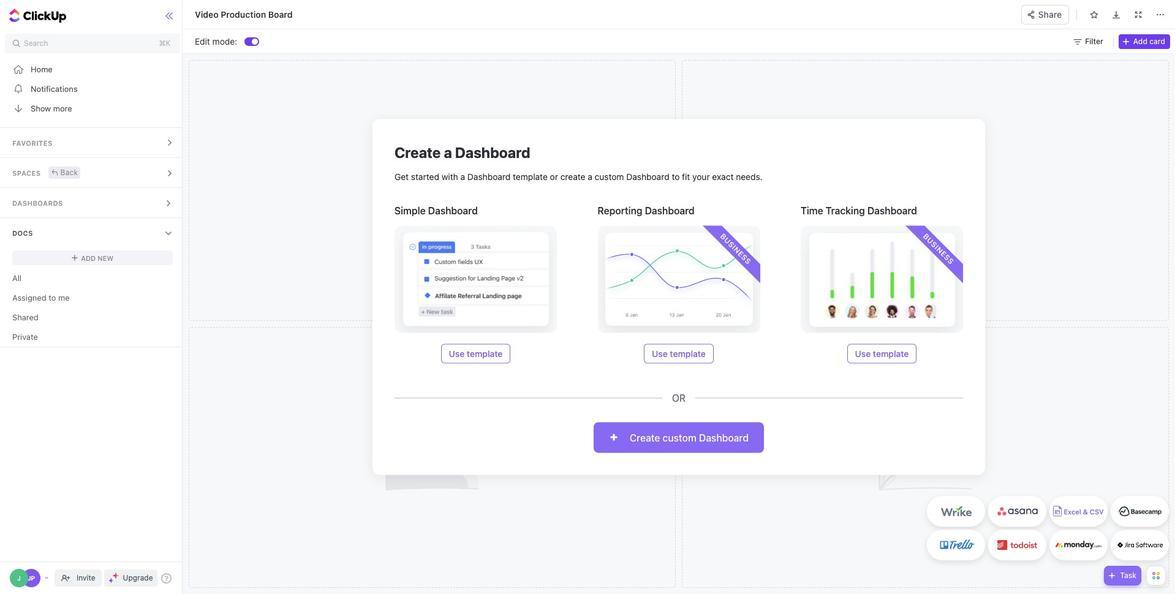 Task type: locate. For each thing, give the bounding box(es) containing it.
add inside sidebar "navigation"
[[81, 254, 96, 262]]

csv
[[1090, 508, 1104, 516]]

&
[[1083, 508, 1088, 516]]

time tracking dashboard image
[[801, 226, 963, 333]]

time tracking dashboard
[[801, 205, 917, 216]]

get
[[395, 171, 409, 182]]

create inside 'create custom dashboard' button
[[630, 432, 660, 443]]

sparkle svg 1 image
[[112, 573, 119, 579]]

template for time tracking dashboard
[[873, 348, 909, 359]]

add left the card
[[1133, 36, 1148, 46]]

1 vertical spatial add
[[81, 254, 96, 262]]

share
[[1038, 9, 1062, 19]]

3 use template from the left
[[855, 348, 909, 359]]

template for reporting dashboard
[[670, 348, 706, 359]]

excel & csv
[[1064, 508, 1104, 516]]

1 horizontal spatial use
[[652, 348, 668, 359]]

home link
[[0, 59, 185, 79]]

1 horizontal spatial or
[[672, 392, 686, 403]]

0 vertical spatial or
[[550, 171, 558, 182]]

private
[[12, 332, 38, 342]]

dashboards
[[12, 199, 63, 207]]

create custom dashboard button
[[594, 422, 764, 453]]

2 use template button from the left
[[644, 344, 714, 364]]

to
[[672, 171, 680, 182], [49, 293, 56, 302]]

j
[[17, 575, 21, 582]]

to inside sidebar "navigation"
[[49, 293, 56, 302]]

1 horizontal spatial create
[[630, 432, 660, 443]]

clickup logo image
[[1115, 5, 1170, 16]]

show
[[31, 103, 51, 113]]

3 use template button from the left
[[847, 344, 917, 364]]

1 horizontal spatial a
[[460, 171, 465, 182]]

add inside button
[[1133, 36, 1148, 46]]

0 horizontal spatial to
[[49, 293, 56, 302]]

1 horizontal spatial add
[[1133, 36, 1148, 46]]

0 vertical spatial add
[[1133, 36, 1148, 46]]

1 horizontal spatial use template
[[652, 348, 706, 359]]

0 horizontal spatial use
[[449, 348, 465, 359]]

dashboard
[[455, 144, 530, 161], [467, 171, 511, 182], [626, 171, 669, 182], [428, 205, 478, 216], [645, 205, 695, 216], [867, 205, 917, 216], [699, 432, 749, 443]]

0 vertical spatial to
[[672, 171, 680, 182]]

use template for reporting dashboard
[[652, 348, 706, 359]]

use
[[449, 348, 465, 359], [652, 348, 668, 359], [855, 348, 871, 359]]

create a dashboard
[[395, 144, 530, 161]]

1 vertical spatial or
[[672, 392, 686, 403]]

template
[[513, 171, 548, 182], [467, 348, 503, 359], [670, 348, 706, 359], [873, 348, 909, 359]]

2023
[[1041, 5, 1060, 15]]

exact
[[712, 171, 734, 182]]

add
[[1133, 36, 1148, 46], [81, 254, 96, 262]]

favorites
[[12, 139, 52, 147]]

2 horizontal spatial use template
[[855, 348, 909, 359]]

new
[[98, 254, 113, 262]]

0 horizontal spatial or
[[550, 171, 558, 182]]

1 use from the left
[[449, 348, 465, 359]]

filter
[[1085, 36, 1103, 46]]

a right the create
[[588, 171, 592, 182]]

or
[[550, 171, 558, 182], [672, 392, 686, 403]]

3 use from the left
[[855, 348, 871, 359]]

or up 'create custom dashboard' button at the right
[[672, 392, 686, 403]]

a right the with
[[460, 171, 465, 182]]

a
[[444, 144, 452, 161], [460, 171, 465, 182], [588, 171, 592, 182]]

to left me on the left
[[49, 293, 56, 302]]

assigned to me
[[12, 293, 70, 302]]

excel
[[1064, 508, 1081, 516]]

1 vertical spatial custom
[[663, 432, 697, 443]]

2 use template from the left
[[652, 348, 706, 359]]

sparkle svg 2 image
[[109, 578, 113, 583]]

use template button for reporting dashboard
[[644, 344, 714, 364]]

use template
[[449, 348, 503, 359], [652, 348, 706, 359], [855, 348, 909, 359]]

nov
[[1016, 5, 1031, 15]]

back link
[[48, 166, 80, 179]]

0 horizontal spatial use template button
[[441, 344, 511, 364]]

2 use from the left
[[652, 348, 668, 359]]

1 horizontal spatial use template button
[[644, 344, 714, 364]]

create for create custom dashboard
[[630, 432, 660, 443]]

or left the create
[[550, 171, 558, 182]]

custom
[[595, 171, 624, 182], [663, 432, 697, 443]]

1 use template button from the left
[[441, 344, 511, 364]]

1 use template from the left
[[449, 348, 503, 359]]

custom inside 'create custom dashboard' button
[[663, 432, 697, 443]]

edit mode:
[[195, 36, 237, 46]]

0 horizontal spatial add
[[81, 254, 96, 262]]

create
[[395, 144, 441, 161], [630, 432, 660, 443]]

favorites button
[[0, 128, 185, 157]]

your
[[692, 171, 710, 182]]

2 horizontal spatial use
[[855, 348, 871, 359]]

1 vertical spatial to
[[49, 293, 56, 302]]

use template button for time tracking dashboard
[[847, 344, 917, 364]]

reporting dashboard
[[598, 205, 695, 216]]

use template button
[[441, 344, 511, 364], [644, 344, 714, 364], [847, 344, 917, 364]]

2 horizontal spatial a
[[588, 171, 592, 182]]

at
[[1062, 5, 1070, 15]]

card
[[1150, 36, 1165, 46]]

1 vertical spatial create
[[630, 432, 660, 443]]

sidebar navigation
[[0, 0, 185, 594]]

a up the with
[[444, 144, 452, 161]]

docs
[[12, 229, 33, 237]]

started
[[411, 171, 439, 182]]

None text field
[[195, 7, 595, 22]]

0 horizontal spatial custom
[[595, 171, 624, 182]]

0 horizontal spatial create
[[395, 144, 441, 161]]

simple dashboard image
[[395, 226, 557, 333]]

⌘k
[[159, 39, 171, 48]]

add for add card
[[1133, 36, 1148, 46]]

add left new
[[81, 254, 96, 262]]

1 horizontal spatial to
[[672, 171, 680, 182]]

to left fit
[[672, 171, 680, 182]]

0 vertical spatial custom
[[595, 171, 624, 182]]

0 horizontal spatial use template
[[449, 348, 503, 359]]

12:49
[[1072, 5, 1093, 15]]

create
[[560, 171, 585, 182]]

0 vertical spatial create
[[395, 144, 441, 161]]

1 horizontal spatial custom
[[663, 432, 697, 443]]

2 horizontal spatial use template button
[[847, 344, 917, 364]]

add for add new
[[81, 254, 96, 262]]



Task type: describe. For each thing, give the bounding box(es) containing it.
home
[[31, 64, 53, 74]]

filter button
[[1071, 34, 1108, 49]]

use for simple
[[449, 348, 465, 359]]

time
[[801, 205, 823, 216]]

back
[[60, 168, 78, 177]]

get started with a dashboard template or create a custom dashboard to fit your exact needs.
[[395, 171, 763, 182]]

simple
[[395, 205, 426, 216]]

notifications link
[[0, 79, 185, 99]]

notifications
[[31, 84, 78, 93]]

upgrade link
[[104, 570, 158, 587]]

show more
[[31, 103, 72, 113]]

invite
[[77, 573, 95, 583]]

all
[[12, 273, 22, 283]]

fit
[[682, 171, 690, 182]]

use template button for simple dashboard
[[441, 344, 511, 364]]

reporting
[[598, 205, 642, 216]]

0 horizontal spatial a
[[444, 144, 452, 161]]

use template for simple dashboard
[[449, 348, 503, 359]]

task
[[1120, 571, 1137, 580]]

excel & csv link
[[1050, 496, 1108, 527]]

template for simple dashboard
[[467, 348, 503, 359]]

share button
[[1021, 5, 1069, 24]]

add card button
[[1119, 34, 1170, 49]]

assigned
[[12, 293, 46, 302]]

search
[[24, 39, 48, 48]]

use template for time tracking dashboard
[[855, 348, 909, 359]]

dashboard inside button
[[699, 432, 749, 443]]

reporting dashboard image
[[598, 226, 760, 333]]

with
[[442, 171, 458, 182]]

simple dashboard
[[395, 205, 478, 216]]

filter button
[[1071, 34, 1108, 49]]

upgrade
[[123, 573, 153, 583]]

use for reporting
[[652, 348, 668, 359]]

add new
[[81, 254, 113, 262]]

more
[[53, 103, 72, 113]]

edit
[[195, 36, 210, 46]]

use for time
[[855, 348, 871, 359]]

jp
[[27, 575, 35, 582]]

tracking
[[826, 205, 865, 216]]

add card
[[1133, 36, 1165, 46]]

pm
[[1095, 5, 1107, 15]]

7,
[[1033, 5, 1039, 15]]

spaces
[[12, 169, 41, 177]]

needs.
[[736, 171, 763, 182]]

me
[[58, 293, 70, 302]]

create for create a dashboard
[[395, 144, 441, 161]]

nov 7, 2023 at 12:49 pm
[[1016, 5, 1107, 15]]

mode:
[[212, 36, 237, 46]]

shared
[[12, 312, 38, 322]]

create custom dashboard
[[630, 432, 749, 443]]



Task type: vqa. For each thing, say whether or not it's contained in the screenshot.
Add in button
yes



